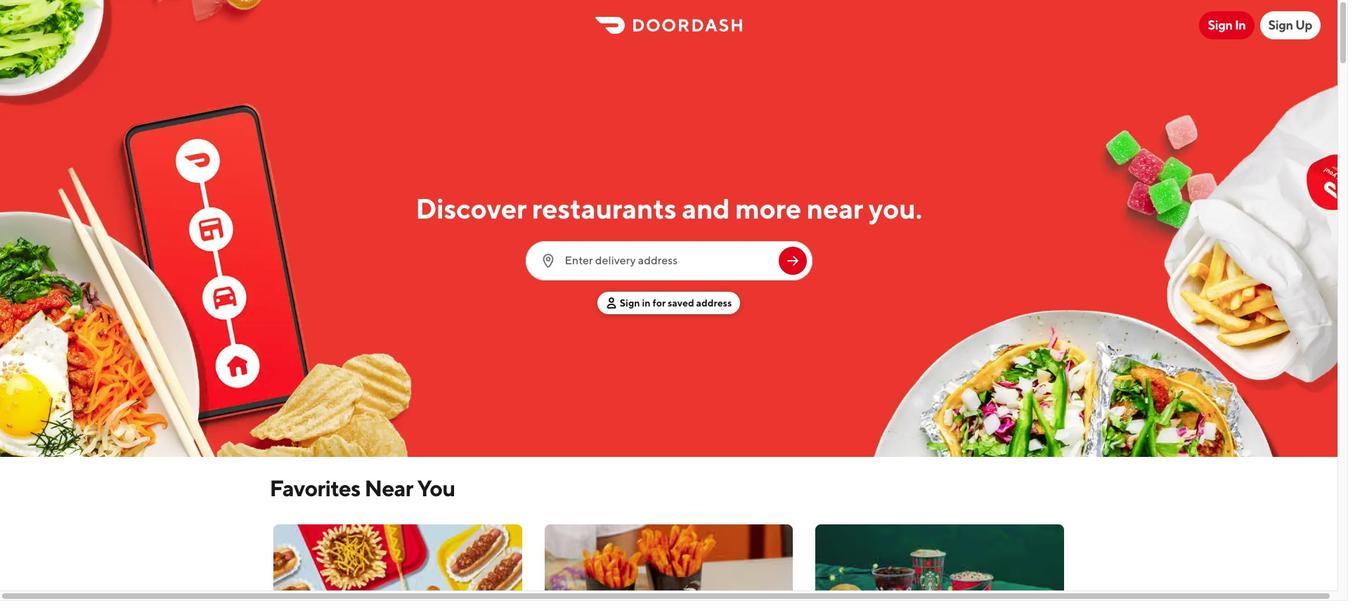 Task type: vqa. For each thing, say whether or not it's contained in the screenshot.
Sign in for saved address
yes



Task type: locate. For each thing, give the bounding box(es) containing it.
favorites near you
[[270, 475, 455, 501]]

2 horizontal spatial sign
[[1269, 18, 1294, 32]]

favorites
[[270, 475, 361, 501]]

saved
[[668, 297, 695, 309]]

1 horizontal spatial sign
[[1208, 18, 1233, 32]]

discover
[[416, 192, 527, 225]]

sign
[[1208, 18, 1233, 32], [1269, 18, 1294, 32], [620, 297, 640, 309]]

you
[[417, 475, 455, 501]]

sign inside button
[[620, 297, 640, 309]]

you.
[[869, 192, 922, 225]]

for
[[653, 297, 666, 309]]

address
[[697, 297, 732, 309]]

in
[[1235, 18, 1246, 32]]

up
[[1296, 18, 1313, 32]]

sign in
[[1208, 18, 1246, 32]]

Your delivery address text field
[[565, 253, 770, 269]]

0 horizontal spatial sign
[[620, 297, 640, 309]]

sign for sign up
[[1269, 18, 1294, 32]]

near
[[365, 475, 413, 501]]

in
[[642, 297, 651, 309]]



Task type: describe. For each thing, give the bounding box(es) containing it.
sign up
[[1269, 18, 1313, 32]]

sign in link
[[1200, 11, 1255, 39]]

restaurants
[[532, 192, 677, 225]]

near
[[807, 192, 864, 225]]

and
[[682, 192, 730, 225]]

sign up link
[[1261, 11, 1321, 39]]

more
[[736, 192, 802, 225]]

discover restaurants and more near you.
[[416, 192, 922, 225]]

sign for sign in for saved address
[[620, 297, 640, 309]]

sign in for saved address button
[[597, 292, 741, 314]]

sign in for saved address
[[620, 297, 732, 309]]

find restaurants image
[[784, 252, 801, 269]]

sign for sign in
[[1208, 18, 1233, 32]]



